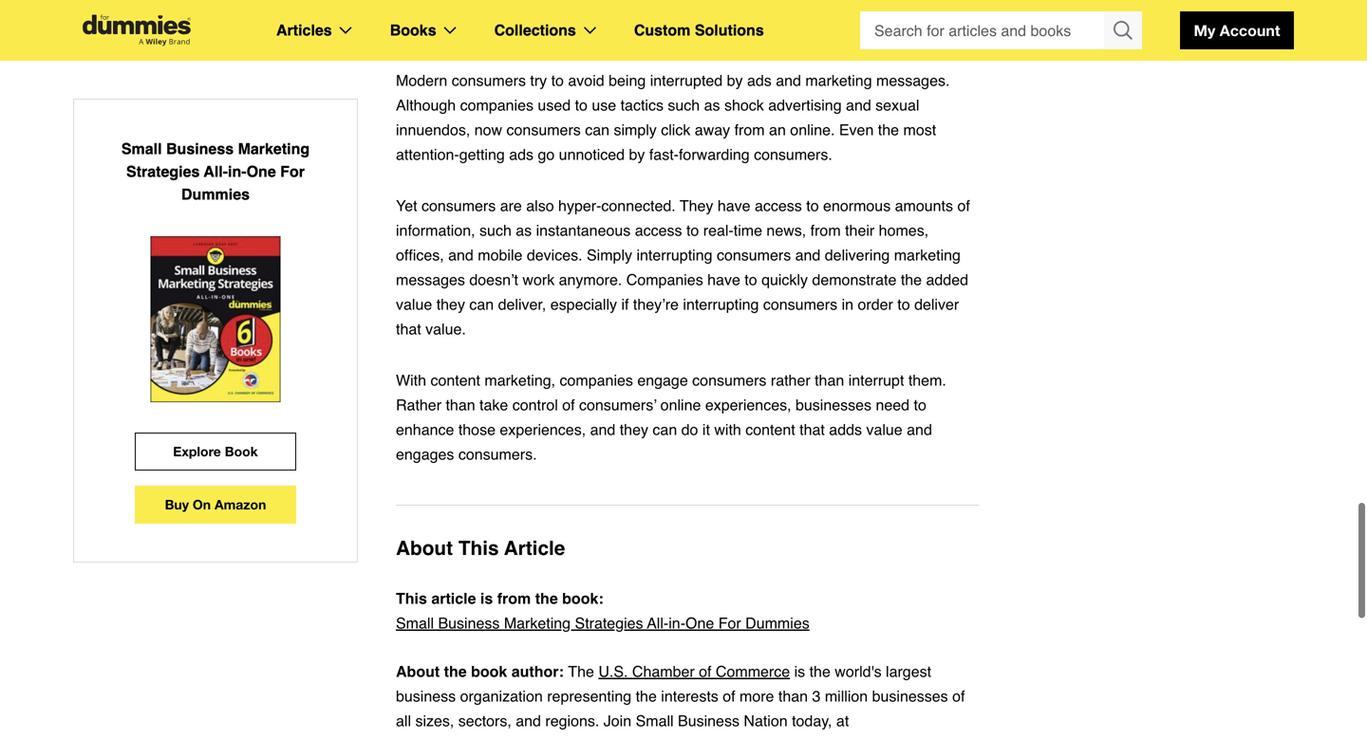 Task type: describe. For each thing, give the bounding box(es) containing it.
value inside with content marketing, companies engage consumers rather than interrupt them. rather than take control of consumers' online experiences, businesses need to enhance those experiences, and they can do it with content that adds value and engages consumers.
[[867, 421, 903, 439]]

that inside with content marketing, companies engage consumers rather than interrupt them. rather than take control of consumers' online experiences, businesses need to enhance those experiences, and they can do it with content that adds value and engages consumers.
[[800, 421, 825, 439]]

at
[[837, 713, 849, 730]]

and down the consumers'
[[590, 421, 616, 439]]

shock
[[725, 96, 764, 114]]

for inside small business marketing strategies all-in-one for dummies
[[280, 163, 305, 180]]

even
[[839, 121, 874, 139]]

messages.
[[877, 72, 950, 89]]

news,
[[767, 222, 807, 239]]

business inside is the world's largest business organization representing the interests of more than 3 million businesses of all sizes, sectors, and regions. join small business nation today, at uschamber.com/joinsbn.
[[678, 713, 740, 730]]

unnoticed
[[559, 146, 625, 163]]

from inside yet consumers are also hyper-connected. they have access to enormous amounts of information, such as instantaneous access to real-time news, from their homes, offices, and mobile devices. simply interrupting consumers and delivering marketing messages doesn't work anymore. companies have to quickly demonstrate the added value they can deliver, especially if they're interrupting consumers in order to deliver that value.
[[811, 222, 841, 239]]

marketing,
[[485, 372, 556, 389]]

dummies inside this article is from the book: small business marketing strategies all-in-one for dummies
[[746, 615, 810, 633]]

interrupted
[[650, 72, 723, 89]]

those
[[459, 421, 496, 439]]

book image image
[[150, 236, 281, 403]]

2 horizontal spatial than
[[815, 372, 845, 389]]

books
[[390, 21, 436, 39]]

marketing inside yet consumers are also hyper-connected. they have access to enormous amounts of information, such as instantaneous access to real-time news, from their homes, offices, and mobile devices. simply interrupting consumers and delivering marketing messages doesn't work anymore. companies have to quickly demonstrate the added value they can deliver, especially if they're interrupting consumers in order to deliver that value.
[[894, 246, 961, 264]]

messages
[[396, 271, 465, 289]]

articles
[[276, 21, 332, 39]]

account
[[1220, 21, 1281, 39]]

can inside modern consumers try to avoid being interrupted by ads and marketing messages. although companies used to use tactics such as shock advertising and sexual innuendos, now consumers can simply click away from an online. even the most attention-getting ads go unnoticed by fast-forwarding consumers.
[[585, 121, 610, 139]]

buy
[[165, 497, 189, 513]]

modern
[[396, 72, 448, 89]]

consumers inside with content marketing, companies engage consumers rather than interrupt them. rather than take control of consumers' online experiences, businesses need to enhance those experiences, and they can do it with content that adds value and engages consumers.
[[693, 372, 767, 389]]

adds
[[829, 421, 862, 439]]

doesn't
[[470, 271, 519, 289]]

world's
[[835, 663, 882, 681]]

article
[[504, 538, 565, 560]]

an
[[769, 121, 786, 139]]

all- inside small business marketing strategies all-in-one for dummies
[[204, 163, 228, 180]]

custom solutions link
[[634, 18, 764, 43]]

that inside yet consumers are also hyper-connected. they have access to enormous amounts of information, such as instantaneous access to real-time news, from their homes, offices, and mobile devices. simply interrupting consumers and delivering marketing messages doesn't work anymore. companies have to quickly demonstrate the added value they can deliver, especially if they're interrupting consumers in order to deliver that value.
[[396, 321, 421, 338]]

0 vertical spatial ads
[[747, 72, 772, 89]]

anymore.
[[559, 271, 622, 289]]

as inside yet consumers are also hyper-connected. they have access to enormous amounts of information, such as instantaneous access to real-time news, from their homes, offices, and mobile devices. simply interrupting consumers and delivering marketing messages doesn't work anymore. companies have to quickly demonstrate the added value they can deliver, especially if they're interrupting consumers in order to deliver that value.
[[516, 222, 532, 239]]

is inside this article is from the book: small business marketing strategies all-in-one for dummies
[[480, 590, 493, 608]]

rather
[[396, 397, 442, 414]]

open book categories image
[[444, 27, 456, 34]]

quickly
[[762, 271, 808, 289]]

engages
[[396, 446, 454, 463]]

nation
[[744, 713, 788, 730]]

connected.
[[602, 197, 676, 215]]

1 vertical spatial have
[[708, 271, 741, 289]]

also
[[526, 197, 554, 215]]

engage
[[638, 372, 688, 389]]

is inside is the world's largest business organization representing the interests of more than 3 million businesses of all sizes, sectors, and regions. join small business nation today, at uschamber.com/joinsbn.
[[795, 663, 806, 681]]

3
[[812, 688, 821, 706]]

they
[[680, 197, 714, 215]]

0 vertical spatial interrupting
[[637, 246, 713, 264]]

businesses inside is the world's largest business organization representing the interests of more than 3 million businesses of all sizes, sectors, and regions. join small business nation today, at uschamber.com/joinsbn.
[[872, 688, 948, 706]]

order
[[858, 296, 894, 313]]

yet consumers are also hyper-connected. they have access to enormous amounts of information, such as instantaneous access to real-time news, from their homes, offices, and mobile devices. simply interrupting consumers and delivering marketing messages doesn't work anymore. companies have to quickly demonstrate the added value they can deliver, especially if they're interrupting consumers in order to deliver that value.
[[396, 197, 970, 338]]

0 horizontal spatial experiences,
[[500, 421, 586, 439]]

as inside modern consumers try to avoid being interrupted by ads and marketing messages. although companies used to use tactics such as shock advertising and sexual innuendos, now consumers can simply click away from an online. even the most attention-getting ads go unnoticed by fast-forwarding consumers.
[[704, 96, 720, 114]]

collections
[[494, 21, 576, 39]]

about the book author:
[[396, 663, 568, 681]]

custom
[[634, 21, 691, 39]]

they inside with content marketing, companies engage consumers rather than interrupt them. rather than take control of consumers' online experiences, businesses need to enhance those experiences, and they can do it with content that adds value and engages consumers.
[[620, 421, 649, 439]]

companies inside with content marketing, companies engage consumers rather than interrupt them. rather than take control of consumers' online experiences, businesses need to enhance those experiences, and they can do it with content that adds value and engages consumers.
[[560, 372, 633, 389]]

companies inside modern consumers try to avoid being interrupted by ads and marketing messages. although companies used to use tactics such as shock advertising and sexual innuendos, now consumers can simply click away from an online. even the most attention-getting ads go unnoticed by fast-forwarding consumers.
[[460, 96, 534, 114]]

my account link
[[1181, 11, 1294, 49]]

small business marketing strategies all-in-one for dummies
[[121, 140, 310, 203]]

it
[[703, 421, 710, 439]]

and down information, at left top
[[448, 246, 474, 264]]

such inside yet consumers are also hyper-connected. they have access to enormous amounts of information, such as instantaneous access to real-time news, from their homes, offices, and mobile devices. simply interrupting consumers and delivering marketing messages doesn't work anymore. companies have to quickly demonstrate the added value they can deliver, especially if they're interrupting consumers in order to deliver that value.
[[480, 222, 512, 239]]

than for consumers
[[446, 397, 475, 414]]

0 vertical spatial have
[[718, 197, 751, 215]]

simply
[[587, 246, 633, 264]]

work
[[523, 271, 555, 289]]

getting
[[459, 146, 505, 163]]

such inside modern consumers try to avoid being interrupted by ads and marketing messages. although companies used to use tactics such as shock advertising and sexual innuendos, now consumers can simply click away from an online. even the most attention-getting ads go unnoticed by fast-forwarding consumers.
[[668, 96, 700, 114]]

and up even
[[846, 96, 872, 114]]

now
[[475, 121, 502, 139]]

small inside this article is from the book: small business marketing strategies all-in-one for dummies
[[396, 615, 434, 633]]

time
[[734, 222, 763, 239]]

online
[[661, 397, 701, 414]]

consumers. inside with content marketing, companies engage consumers rather than interrupt them. rather than take control of consumers' online experiences, businesses need to enhance those experiences, and they can do it with content that adds value and engages consumers.
[[459, 446, 537, 463]]

most
[[904, 121, 937, 139]]

strategies inside this article is from the book: small business marketing strategies all-in-one for dummies
[[575, 615, 644, 633]]

the down chamber
[[636, 688, 657, 706]]

the
[[568, 663, 594, 681]]

marketing inside modern consumers try to avoid being interrupted by ads and marketing messages. although companies used to use tactics such as shock advertising and sexual innuendos, now consumers can simply click away from an online. even the most attention-getting ads go unnoticed by fast-forwarding consumers.
[[806, 72, 872, 89]]

although
[[396, 96, 456, 114]]

1 horizontal spatial experiences,
[[705, 397, 792, 414]]

interests
[[661, 688, 719, 706]]

for inside this article is from the book: small business marketing strategies all-in-one for dummies
[[719, 615, 741, 633]]

of inside with content marketing, companies engage consumers rather than interrupt them. rather than take control of consumers' online experiences, businesses need to enhance those experiences, and they can do it with content that adds value and engages consumers.
[[562, 397, 575, 414]]

author:
[[512, 663, 564, 681]]

go
[[538, 146, 555, 163]]

0 horizontal spatial ads
[[509, 146, 534, 163]]

the u.s. chamber of commerce
[[568, 663, 790, 681]]

on
[[193, 497, 211, 513]]

one inside small business marketing strategies all-in-one for dummies
[[247, 163, 276, 180]]

million
[[825, 688, 868, 706]]

my
[[1194, 21, 1216, 39]]

are
[[500, 197, 522, 215]]

forwarding
[[679, 146, 750, 163]]

hyper-
[[558, 197, 602, 215]]

and down news,
[[796, 246, 821, 264]]

instantaneous
[[536, 222, 631, 239]]

consumers'
[[579, 397, 657, 414]]

away
[[695, 121, 730, 139]]

from inside this article is from the book: small business marketing strategies all-in-one for dummies
[[497, 590, 531, 608]]

interrupt
[[849, 372, 905, 389]]

Search for articles and books text field
[[860, 11, 1106, 49]]

amazon
[[215, 497, 266, 513]]

online.
[[790, 121, 835, 139]]

book:
[[562, 590, 604, 608]]

added
[[926, 271, 969, 289]]

about for about this article
[[396, 538, 453, 560]]

0 horizontal spatial content
[[431, 372, 481, 389]]

companies
[[627, 271, 703, 289]]

amounts
[[895, 197, 954, 215]]

with content marketing, companies engage consumers rather than interrupt them. rather than take control of consumers' online experiences, businesses need to enhance those experiences, and they can do it with content that adds value and engages consumers.
[[396, 372, 947, 463]]

devices.
[[527, 246, 583, 264]]

explore
[[173, 444, 221, 460]]

than for organization
[[779, 688, 808, 706]]

they inside yet consumers are also hyper-connected. they have access to enormous amounts of information, such as instantaneous access to real-time news, from their homes, offices, and mobile devices. simply interrupting consumers and delivering marketing messages doesn't work anymore. companies have to quickly demonstrate the added value they can deliver, especially if they're interrupting consumers in order to deliver that value.
[[437, 296, 465, 313]]

innuendos,
[[396, 121, 470, 139]]

advertising
[[769, 96, 842, 114]]



Task type: locate. For each thing, give the bounding box(es) containing it.
businesses up the adds
[[796, 397, 872, 414]]

is right commerce
[[795, 663, 806, 681]]

consumers. inside modern consumers try to avoid being interrupted by ads and marketing messages. although companies used to use tactics such as shock advertising and sexual innuendos, now consumers can simply click away from an online. even the most attention-getting ads go unnoticed by fast-forwarding consumers.
[[754, 146, 833, 163]]

can up 'unnoticed'
[[585, 121, 610, 139]]

demonstrate
[[812, 271, 897, 289]]

book
[[225, 444, 258, 460]]

0 horizontal spatial by
[[629, 146, 645, 163]]

1 horizontal spatial content
[[746, 421, 796, 439]]

to left quickly
[[745, 271, 758, 289]]

they up value.
[[437, 296, 465, 313]]

open article categories image
[[340, 27, 352, 34]]

to inside with content marketing, companies engage consumers rather than interrupt them. rather than take control of consumers' online experiences, businesses need to enhance those experiences, and they can do it with content that adds value and engages consumers.
[[914, 397, 927, 414]]

by down simply
[[629, 146, 645, 163]]

than up those
[[446, 397, 475, 414]]

1 horizontal spatial for
[[719, 615, 741, 633]]

sizes,
[[415, 713, 454, 730]]

all
[[396, 713, 411, 730]]

0 horizontal spatial all-
[[204, 163, 228, 180]]

small inside is the world's largest business organization representing the interests of more than 3 million businesses of all sizes, sectors, and regions. join small business nation today, at uschamber.com/joinsbn.
[[636, 713, 674, 730]]

value inside yet consumers are also hyper-connected. they have access to enormous amounts of information, such as instantaneous access to real-time news, from their homes, offices, and mobile devices. simply interrupting consumers and delivering marketing messages doesn't work anymore. companies have to quickly demonstrate the added value they can deliver, especially if they're interrupting consumers in order to deliver that value.
[[396, 296, 432, 313]]

value down messages
[[396, 296, 432, 313]]

can inside with content marketing, companies engage consumers rather than interrupt them. rather than take control of consumers' online experiences, businesses need to enhance those experiences, and they can do it with content that adds value and engages consumers.
[[653, 421, 677, 439]]

simply
[[614, 121, 657, 139]]

0 vertical spatial content
[[431, 372, 481, 389]]

deliver
[[915, 296, 959, 313]]

can inside yet consumers are also hyper-connected. they have access to enormous amounts of information, such as instantaneous access to real-time news, from their homes, offices, and mobile devices. simply interrupting consumers and delivering marketing messages doesn't work anymore. companies have to quickly demonstrate the added value they can deliver, especially if they're interrupting consumers in order to deliver that value.
[[470, 296, 494, 313]]

them.
[[909, 372, 947, 389]]

logo image
[[73, 15, 200, 46]]

from down the shock
[[735, 121, 765, 139]]

0 vertical spatial marketing
[[238, 140, 310, 158]]

and up advertising
[[776, 72, 801, 89]]

enormous
[[823, 197, 891, 215]]

and down organization at bottom
[[516, 713, 541, 730]]

than right rather
[[815, 372, 845, 389]]

1 vertical spatial about
[[396, 663, 440, 681]]

explore book
[[173, 444, 258, 460]]

0 horizontal spatial marketing
[[806, 72, 872, 89]]

1 horizontal spatial such
[[668, 96, 700, 114]]

that left the adds
[[800, 421, 825, 439]]

2 horizontal spatial business
[[678, 713, 740, 730]]

sectors,
[[459, 713, 512, 730]]

1 horizontal spatial marketing
[[894, 246, 961, 264]]

consumers up now
[[452, 72, 526, 89]]

the up deliver
[[901, 271, 922, 289]]

such down interrupted
[[668, 96, 700, 114]]

1 vertical spatial dummies
[[746, 615, 810, 633]]

1 vertical spatial marketing
[[504, 615, 571, 633]]

marketing
[[238, 140, 310, 158], [504, 615, 571, 633]]

ads left go
[[509, 146, 534, 163]]

0 vertical spatial experiences,
[[705, 397, 792, 414]]

by up the shock
[[727, 72, 743, 89]]

2 horizontal spatial small
[[636, 713, 674, 730]]

the up 3
[[810, 663, 831, 681]]

in
[[842, 296, 854, 313]]

as down the are
[[516, 222, 532, 239]]

about this article
[[396, 538, 565, 560]]

1 horizontal spatial in-
[[669, 615, 686, 633]]

in- inside this article is from the book: small business marketing strategies all-in-one for dummies
[[669, 615, 686, 633]]

1 vertical spatial all-
[[647, 615, 669, 633]]

0 horizontal spatial marketing
[[238, 140, 310, 158]]

1 vertical spatial interrupting
[[683, 296, 759, 313]]

that
[[396, 321, 421, 338], [800, 421, 825, 439]]

all- inside this article is from the book: small business marketing strategies all-in-one for dummies
[[647, 615, 669, 633]]

with
[[396, 372, 426, 389]]

1 horizontal spatial by
[[727, 72, 743, 89]]

value
[[396, 296, 432, 313], [867, 421, 903, 439]]

consumers down time
[[717, 246, 791, 264]]

today,
[[792, 713, 832, 730]]

in- inside small business marketing strategies all-in-one for dummies
[[228, 163, 247, 180]]

0 vertical spatial such
[[668, 96, 700, 114]]

1 vertical spatial one
[[686, 615, 714, 633]]

0 horizontal spatial for
[[280, 163, 305, 180]]

0 horizontal spatial in-
[[228, 163, 247, 180]]

access up news,
[[755, 197, 802, 215]]

value.
[[426, 321, 466, 338]]

businesses inside with content marketing, companies engage consumers rather than interrupt them. rather than take control of consumers' online experiences, businesses need to enhance those experiences, and they can do it with content that adds value and engages consumers.
[[796, 397, 872, 414]]

more
[[740, 688, 774, 706]]

1 horizontal spatial this
[[459, 538, 499, 560]]

consumers up with
[[693, 372, 767, 389]]

2 vertical spatial than
[[779, 688, 808, 706]]

businesses down largest
[[872, 688, 948, 706]]

0 vertical spatial companies
[[460, 96, 534, 114]]

consumers.
[[754, 146, 833, 163], [459, 446, 537, 463]]

1 horizontal spatial is
[[795, 663, 806, 681]]

1 vertical spatial that
[[800, 421, 825, 439]]

by
[[727, 72, 743, 89], [629, 146, 645, 163]]

interrupting down companies
[[683, 296, 759, 313]]

is right article
[[480, 590, 493, 608]]

experiences, down control
[[500, 421, 586, 439]]

0 horizontal spatial strategies
[[126, 163, 200, 180]]

1 horizontal spatial access
[[755, 197, 802, 215]]

consumers down quickly
[[763, 296, 838, 313]]

1 vertical spatial consumers.
[[459, 446, 537, 463]]

small business marketing strategies all-in-one for dummies link
[[396, 612, 810, 636]]

0 horizontal spatial is
[[480, 590, 493, 608]]

2 vertical spatial business
[[678, 713, 740, 730]]

chamber
[[632, 663, 695, 681]]

0 vertical spatial dummies
[[181, 186, 250, 203]]

1 horizontal spatial small
[[396, 615, 434, 633]]

ads up the shock
[[747, 72, 772, 89]]

do
[[682, 421, 698, 439]]

homes,
[[879, 222, 929, 239]]

content right with
[[746, 421, 796, 439]]

fast-
[[649, 146, 679, 163]]

this up article
[[459, 538, 499, 560]]

custom solutions
[[634, 21, 764, 39]]

0 horizontal spatial access
[[635, 222, 682, 239]]

1 vertical spatial than
[[446, 397, 475, 414]]

0 vertical spatial about
[[396, 538, 453, 560]]

marketing up advertising
[[806, 72, 872, 89]]

consumers. down an
[[754, 146, 833, 163]]

the inside yet consumers are also hyper-connected. they have access to enormous amounts of information, such as instantaneous access to real-time news, from their homes, offices, and mobile devices. simply interrupting consumers and delivering marketing messages doesn't work anymore. companies have to quickly demonstrate the added value they can deliver, especially if they're interrupting consumers in order to deliver that value.
[[901, 271, 922, 289]]

0 vertical spatial from
[[735, 121, 765, 139]]

experiences, up with
[[705, 397, 792, 414]]

strategies inside small business marketing strategies all-in-one for dummies
[[126, 163, 200, 180]]

value down need
[[867, 421, 903, 439]]

0 vertical spatial for
[[280, 163, 305, 180]]

is the world's largest business organization representing the interests of more than 3 million businesses of all sizes, sectors, and regions. join small business nation today, at uschamber.com/joinsbn.
[[396, 663, 965, 740]]

dummies inside small business marketing strategies all-in-one for dummies
[[181, 186, 250, 203]]

to right order
[[898, 296, 910, 313]]

from inside modern consumers try to avoid being interrupted by ads and marketing messages. although companies used to use tactics such as shock advertising and sexual innuendos, now consumers can simply click away from an online. even the most attention-getting ads go unnoticed by fast-forwarding consumers.
[[735, 121, 765, 139]]

1 vertical spatial such
[[480, 222, 512, 239]]

than inside is the world's largest business organization representing the interests of more than 3 million businesses of all sizes, sectors, and regions. join small business nation today, at uschamber.com/joinsbn.
[[779, 688, 808, 706]]

business inside this article is from the book: small business marketing strategies all-in-one for dummies
[[438, 615, 500, 633]]

largest
[[886, 663, 932, 681]]

1 horizontal spatial value
[[867, 421, 903, 439]]

they're
[[633, 296, 679, 313]]

consumers up go
[[507, 121, 581, 139]]

as up away
[[704, 96, 720, 114]]

1 horizontal spatial as
[[704, 96, 720, 114]]

from left their
[[811, 222, 841, 239]]

my account
[[1194, 21, 1281, 39]]

0 vertical spatial one
[[247, 163, 276, 180]]

about up business
[[396, 663, 440, 681]]

offices,
[[396, 246, 444, 264]]

content up rather
[[431, 372, 481, 389]]

0 horizontal spatial can
[[470, 296, 494, 313]]

business inside small business marketing strategies all-in-one for dummies
[[166, 140, 234, 158]]

1 horizontal spatial strategies
[[575, 615, 644, 633]]

real-
[[704, 222, 734, 239]]

1 vertical spatial access
[[635, 222, 682, 239]]

and inside is the world's largest business organization representing the interests of more than 3 million businesses of all sizes, sectors, and regions. join small business nation today, at uschamber.com/joinsbn.
[[516, 713, 541, 730]]

this inside this article is from the book: small business marketing strategies all-in-one for dummies
[[396, 590, 427, 608]]

to left use
[[575, 96, 588, 114]]

they down the consumers'
[[620, 421, 649, 439]]

the
[[878, 121, 899, 139], [901, 271, 922, 289], [535, 590, 558, 608], [444, 663, 467, 681], [810, 663, 831, 681], [636, 688, 657, 706]]

for
[[280, 163, 305, 180], [719, 615, 741, 633]]

the left book:
[[535, 590, 558, 608]]

0 horizontal spatial such
[[480, 222, 512, 239]]

to left enormous
[[807, 197, 819, 215]]

1 horizontal spatial that
[[800, 421, 825, 439]]

modern consumers try to avoid being interrupted by ads and marketing messages. although companies used to use tactics such as shock advertising and sexual innuendos, now consumers can simply click away from an online. even the most attention-getting ads go unnoticed by fast-forwarding consumers.
[[396, 72, 950, 163]]

used
[[538, 96, 571, 114]]

open collections list image
[[584, 27, 596, 34]]

than left 3
[[779, 688, 808, 706]]

0 horizontal spatial from
[[497, 590, 531, 608]]

especially
[[551, 296, 617, 313]]

2 about from the top
[[396, 663, 440, 681]]

of inside yet consumers are also hyper-connected. they have access to enormous amounts of information, such as instantaneous access to real-time news, from their homes, offices, and mobile devices. simply interrupting consumers and delivering marketing messages doesn't work anymore. companies have to quickly demonstrate the added value they can deliver, especially if they're interrupting consumers in order to deliver that value.
[[958, 197, 970, 215]]

deliver,
[[498, 296, 546, 313]]

1 horizontal spatial all-
[[647, 615, 669, 633]]

the inside modern consumers try to avoid being interrupted by ads and marketing messages. although companies used to use tactics such as shock advertising and sexual innuendos, now consumers can simply click away from an online. even the most attention-getting ads go unnoticed by fast-forwarding consumers.
[[878, 121, 899, 139]]

book
[[471, 663, 507, 681]]

1 horizontal spatial they
[[620, 421, 649, 439]]

1 horizontal spatial dummies
[[746, 615, 810, 633]]

u.s. chamber of commerce link
[[599, 663, 790, 681]]

group
[[860, 11, 1143, 49]]

use
[[592, 96, 617, 114]]

1 vertical spatial for
[[719, 615, 741, 633]]

that left value.
[[396, 321, 421, 338]]

commerce
[[716, 663, 790, 681]]

strategies
[[126, 163, 200, 180], [575, 615, 644, 633]]

the inside this article is from the book: small business marketing strategies all-in-one for dummies
[[535, 590, 558, 608]]

from down article at the left bottom of the page
[[497, 590, 531, 608]]

one inside this article is from the book: small business marketing strategies all-in-one for dummies
[[686, 615, 714, 633]]

u.s.
[[599, 663, 628, 681]]

click
[[661, 121, 691, 139]]

companies
[[460, 96, 534, 114], [560, 372, 633, 389]]

organization
[[460, 688, 543, 706]]

1 vertical spatial companies
[[560, 372, 633, 389]]

1 vertical spatial this
[[396, 590, 427, 608]]

than
[[815, 372, 845, 389], [446, 397, 475, 414], [779, 688, 808, 706]]

companies up the consumers'
[[560, 372, 633, 389]]

small inside small business marketing strategies all-in-one for dummies
[[121, 140, 162, 158]]

1 vertical spatial from
[[811, 222, 841, 239]]

interrupting up companies
[[637, 246, 713, 264]]

this left article
[[396, 590, 427, 608]]

control
[[513, 397, 558, 414]]

0 vertical spatial all-
[[204, 163, 228, 180]]

0 vertical spatial access
[[755, 197, 802, 215]]

companies up now
[[460, 96, 534, 114]]

1 vertical spatial marketing
[[894, 246, 961, 264]]

with
[[715, 421, 742, 439]]

about for about the book author:
[[396, 663, 440, 681]]

1 vertical spatial strategies
[[575, 615, 644, 633]]

business
[[166, 140, 234, 158], [438, 615, 500, 633], [678, 713, 740, 730]]

delivering
[[825, 246, 890, 264]]

consumers up information, at left top
[[422, 197, 496, 215]]

have up time
[[718, 197, 751, 215]]

to down them.
[[914, 397, 927, 414]]

0 vertical spatial small
[[121, 140, 162, 158]]

can down doesn't
[[470, 296, 494, 313]]

0 horizontal spatial than
[[446, 397, 475, 414]]

0 vertical spatial than
[[815, 372, 845, 389]]

1 vertical spatial value
[[867, 421, 903, 439]]

0 vertical spatial marketing
[[806, 72, 872, 89]]

1 horizontal spatial business
[[438, 615, 500, 633]]

0 vertical spatial by
[[727, 72, 743, 89]]

0 vertical spatial value
[[396, 296, 432, 313]]

business
[[396, 688, 456, 706]]

have down real-
[[708, 271, 741, 289]]

access
[[755, 197, 802, 215], [635, 222, 682, 239]]

this article is from the book: small business marketing strategies all-in-one for dummies
[[396, 590, 810, 633]]

if
[[622, 296, 629, 313]]

information,
[[396, 222, 475, 239]]

0 vertical spatial in-
[[228, 163, 247, 180]]

0 vertical spatial this
[[459, 538, 499, 560]]

0 horizontal spatial consumers.
[[459, 446, 537, 463]]

marketing up added
[[894, 246, 961, 264]]

2 vertical spatial can
[[653, 421, 677, 439]]

0 horizontal spatial dummies
[[181, 186, 250, 203]]

access down connected.
[[635, 222, 682, 239]]

0 horizontal spatial as
[[516, 222, 532, 239]]

1 about from the top
[[396, 538, 453, 560]]

being
[[609, 72, 646, 89]]

yet
[[396, 197, 417, 215]]

1 horizontal spatial companies
[[560, 372, 633, 389]]

1 vertical spatial as
[[516, 222, 532, 239]]

such up mobile
[[480, 222, 512, 239]]

the left book
[[444, 663, 467, 681]]

1 horizontal spatial from
[[735, 121, 765, 139]]

0 vertical spatial as
[[704, 96, 720, 114]]

0 vertical spatial consumers.
[[754, 146, 833, 163]]

2 vertical spatial from
[[497, 590, 531, 608]]

cookie consent banner dialog
[[0, 652, 1368, 740]]

about up article
[[396, 538, 453, 560]]

such
[[668, 96, 700, 114], [480, 222, 512, 239]]

marketing inside small business marketing strategies all-in-one for dummies
[[238, 140, 310, 158]]

1 horizontal spatial ads
[[747, 72, 772, 89]]

regions.
[[546, 713, 600, 730]]

0 horizontal spatial companies
[[460, 96, 534, 114]]

attention-
[[396, 146, 459, 163]]

dummies
[[181, 186, 250, 203], [746, 615, 810, 633]]

the down sexual
[[878, 121, 899, 139]]

can left do at bottom
[[653, 421, 677, 439]]

0 vertical spatial they
[[437, 296, 465, 313]]

0 horizontal spatial business
[[166, 140, 234, 158]]

1 vertical spatial businesses
[[872, 688, 948, 706]]

need
[[876, 397, 910, 414]]

and down need
[[907, 421, 932, 439]]

to right try
[[551, 72, 564, 89]]

1 horizontal spatial one
[[686, 615, 714, 633]]

1 horizontal spatial consumers.
[[754, 146, 833, 163]]

representing
[[547, 688, 632, 706]]

0 horizontal spatial this
[[396, 590, 427, 608]]

0 vertical spatial strategies
[[126, 163, 200, 180]]

1 vertical spatial small
[[396, 615, 434, 633]]

marketing inside this article is from the book: small business marketing strategies all-in-one for dummies
[[504, 615, 571, 633]]

consumers. down those
[[459, 446, 537, 463]]

can
[[585, 121, 610, 139], [470, 296, 494, 313], [653, 421, 677, 439]]

to down they on the top
[[687, 222, 699, 239]]

tactics
[[621, 96, 664, 114]]



Task type: vqa. For each thing, say whether or not it's contained in the screenshot.
Papers
no



